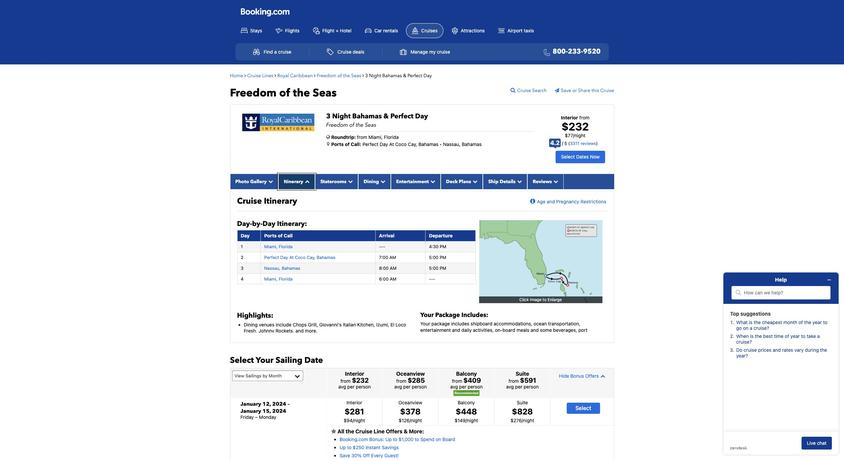 Task type: vqa. For each thing, say whether or not it's contained in the screenshot.
The Spectrum Of The Seas
no



Task type: describe. For each thing, give the bounding box(es) containing it.
up to $250 instant savings link
[[340, 445, 399, 450]]

2 vertical spatial your
[[256, 355, 274, 366]]

$126
[[399, 417, 410, 423]]

ship
[[489, 178, 499, 185]]

1 vertical spatial seas
[[313, 86, 337, 100]]

star image
[[332, 429, 337, 434]]

select          dates now
[[562, 154, 600, 160]]

3 night bahamas & perfect day
[[366, 72, 432, 79]]

night for $281
[[354, 417, 365, 423]]

the down the cruise deals link
[[343, 72, 350, 79]]

person for $232
[[356, 384, 371, 390]]

package
[[432, 321, 450, 327]]

friday
[[241, 414, 254, 420]]

$250
[[353, 445, 365, 450]]

from for interior from $232 avg per person
[[341, 378, 351, 384]]

/ inside interior from $232 $77 / night
[[574, 133, 575, 138]]

am for 8:00 am
[[390, 265, 397, 271]]

0 horizontal spatial coco
[[295, 255, 306, 260]]

$77
[[565, 133, 574, 138]]

by-
[[252, 219, 263, 228]]

1 vertical spatial –
[[255, 414, 258, 420]]

izumi,
[[377, 322, 390, 328]]

2 vertical spatial &
[[404, 428, 408, 434]]

includes
[[452, 321, 470, 327]]

meals
[[517, 327, 530, 333]]

0 vertical spatial not
[[479, 333, 486, 339]]

chevron down image for photo gallery
[[267, 179, 273, 184]]

my
[[430, 49, 436, 55]]

1 horizontal spatial up
[[386, 437, 392, 442]]

roundtrip: from miami, florida
[[332, 134, 399, 140]]

oceanview $378 $126 / night
[[399, 400, 423, 423]]

angle right image for caribbean
[[314, 73, 316, 78]]

1 vertical spatial nassau,
[[264, 265, 281, 271]]

0 horizontal spatial to
[[348, 445, 352, 450]]

pm for 7:00 am
[[440, 255, 447, 260]]

perfect inside '3 night bahamas & perfect day freedom of the seas'
[[391, 111, 414, 121]]

$232 for interior from $232 avg per person
[[352, 377, 369, 384]]

globe image
[[327, 134, 331, 139]]

/ for $281
[[353, 417, 354, 423]]

shore
[[504, 333, 516, 339]]

dining inside highlights: dining venues include chops grill, giovanni's italian kitchen, izumi, el loco fresh, johnny rockets, and more.
[[244, 322, 258, 328]]

personal
[[544, 333, 562, 339]]

restrictions
[[581, 199, 607, 204]]

reviews button
[[528, 174, 564, 189]]

view
[[235, 373, 245, 378]]

0 horizontal spatial up
[[340, 445, 346, 450]]

1 january from the top
[[241, 400, 261, 408]]

3311
[[571, 141, 580, 146]]

spend
[[421, 437, 435, 442]]

airport taxis
[[508, 28, 535, 33]]

monday
[[259, 414, 277, 420]]

/ for $378
[[410, 417, 411, 423]]

a
[[275, 49, 277, 55]]

8:00 am
[[379, 265, 397, 271]]

1 horizontal spatial at
[[390, 141, 394, 147]]

flight + hotel
[[323, 28, 352, 33]]

2
[[241, 255, 244, 260]]

and inside highlights: dining venues include chops grill, giovanni's italian kitchen, izumi, el loco fresh, johnny rockets, and more.
[[296, 328, 304, 334]]

cruise for find a cruise
[[278, 49, 292, 55]]

chevron up image for hide bonus offers
[[599, 374, 606, 378]]

savings
[[382, 445, 399, 450]]

suite for $828
[[517, 400, 528, 405]]

per for $285
[[404, 384, 411, 390]]

suite from $591 avg per person
[[507, 371, 539, 390]]

entertainment
[[421, 327, 451, 333]]

info circle image
[[528, 198, 538, 205]]

travel menu navigation
[[236, 43, 609, 60]]

9520
[[584, 47, 601, 56]]

chevron down image for entertainment
[[429, 179, 436, 184]]

1 vertical spatial not
[[565, 339, 572, 345]]

$1,000
[[399, 437, 414, 442]]

1 horizontal spatial coco
[[396, 141, 407, 147]]

night inside interior from $232 $77 / night
[[575, 133, 586, 138]]

1 vertical spatial at
[[290, 255, 294, 260]]

highlights:
[[237, 311, 274, 320]]

booking.com bonus: up to $1,000 to spend on board link
[[340, 437, 456, 442]]

5
[[565, 141, 568, 146]]

of left the call
[[278, 233, 283, 238]]

from for roundtrip: from miami, florida
[[357, 134, 368, 140]]

flight
[[323, 28, 335, 33]]

and down includes
[[453, 327, 461, 333]]

of down roundtrip:
[[345, 141, 350, 147]]

every
[[371, 453, 384, 459]]

suite $828 $276 / night
[[511, 400, 535, 423]]

save 30% off every guest! link
[[340, 453, 399, 459]]

royal
[[278, 72, 289, 79]]

find
[[264, 49, 273, 55]]

1 horizontal spatial or
[[573, 87, 578, 94]]

cruise itinerary map image
[[480, 220, 603, 303]]

grill,
[[308, 322, 318, 328]]

flights link
[[270, 23, 305, 38]]

include inside highlights: dining venues include chops grill, giovanni's italian kitchen, izumi, el loco fresh, johnny rockets, and more.
[[276, 322, 292, 328]]

800-
[[553, 47, 569, 56]]

and right fees at the right
[[534, 339, 542, 345]]

1 horizontal spatial cay,
[[408, 141, 418, 147]]

royal caribbean image
[[242, 114, 315, 131]]

$232 for interior from $232 $77 / night
[[562, 120, 589, 133]]

of inside '3 night bahamas & perfect day freedom of the seas'
[[350, 121, 355, 129]]

royal caribbean
[[278, 72, 313, 79]]

call
[[284, 233, 293, 238]]

0 vertical spatial your
[[421, 311, 434, 319]]

flights
[[285, 28, 300, 33]]

cruise for cruise itinerary
[[237, 196, 262, 207]]

2 horizontal spatial to
[[415, 437, 420, 442]]

cruise lines link
[[247, 72, 274, 79]]

rockets,
[[276, 328, 295, 334]]

taxis
[[524, 28, 535, 33]]

off
[[363, 453, 370, 459]]

view sailings by month link
[[232, 370, 303, 381]]

gallery
[[250, 178, 267, 185]]

board
[[443, 437, 456, 442]]

cruise right this
[[601, 87, 615, 94]]

nassau, bahamas link
[[264, 265, 301, 271]]

and up excursions,
[[531, 327, 539, 333]]

board
[[503, 327, 516, 333]]

1 vertical spatial cay,
[[307, 255, 316, 260]]

$281
[[345, 407, 365, 416]]

& for 3 night bahamas & perfect day
[[403, 72, 407, 79]]

more. inside your package includes: your package includes shipboard accommodations, ocean transportation, entertainment and daily activities, on-board meals and some beverages, port charges and more. it does not include shore excursions, personal expenses, gratuities, or alcoholic beverages. government fees and taxes are not included.
[[449, 333, 461, 339]]

activities,
[[473, 327, 494, 333]]

select for dates
[[562, 154, 575, 160]]

miami, florida for 1
[[264, 244, 293, 249]]

$828
[[512, 407, 533, 416]]

balcony for from
[[457, 371, 477, 377]]

am for 6:00 am
[[390, 276, 397, 282]]

$149
[[455, 417, 466, 423]]

bonus:
[[370, 437, 385, 442]]

arrival
[[379, 233, 395, 238]]

age and pregnancy restrictions
[[538, 199, 607, 204]]

5:00 for 8:00 am
[[429, 265, 439, 271]]

day down manage my cruise dropdown button
[[424, 72, 432, 79]]

day up nassau, bahamas "link" on the bottom of the page
[[281, 255, 288, 260]]

from for interior from $232 $77 / night
[[580, 115, 590, 120]]

am for 7:00 am
[[390, 255, 397, 260]]

freedom of the seas link
[[317, 72, 363, 79]]

cruise search
[[518, 87, 547, 94]]

instant
[[366, 445, 381, 450]]

balcony for $448
[[458, 400, 475, 405]]

accommodations,
[[494, 321, 533, 327]]

1 vertical spatial your
[[421, 321, 431, 327]]

chops
[[293, 322, 307, 328]]

1 vertical spatial freedom of the seas
[[230, 86, 337, 100]]

giovanni's
[[320, 322, 342, 328]]

the right all
[[346, 428, 355, 434]]

0 horizontal spatial offers
[[386, 428, 403, 434]]

person for $285
[[412, 384, 427, 390]]

day up '1'
[[241, 233, 250, 238]]

angle right image for home
[[245, 73, 246, 78]]

hide
[[560, 373, 570, 379]]

on
[[436, 437, 442, 442]]

/ for $828
[[522, 417, 524, 423]]

miami, for 4
[[264, 276, 278, 282]]

cruise itinerary
[[237, 196, 297, 207]]

ship details
[[489, 178, 516, 185]]

airport
[[508, 28, 523, 33]]

car
[[375, 28, 382, 33]]

by
[[263, 373, 268, 378]]

perfect down manage
[[408, 72, 423, 79]]

booking.com
[[340, 437, 368, 442]]

airport taxis link
[[493, 23, 540, 38]]

perfect up nassau, bahamas "link" on the bottom of the page
[[264, 255, 279, 260]]

taxes
[[544, 339, 555, 345]]

select for your
[[230, 355, 254, 366]]

of down royal
[[280, 86, 291, 100]]

1 horizontal spatial to
[[393, 437, 398, 442]]

hotel
[[340, 28, 352, 33]]

deals
[[353, 49, 365, 55]]

photo
[[236, 178, 249, 185]]

booking.com home image
[[241, 8, 290, 17]]

bahamas inside '3 night bahamas & perfect day freedom of the seas'
[[353, 111, 382, 121]]

dates
[[577, 154, 589, 160]]

1 vertical spatial itinerary
[[264, 196, 297, 207]]

balcony from $409 avg per person
[[451, 371, 483, 390]]

2 2024 from the top
[[273, 407, 287, 415]]

person for $591
[[524, 384, 539, 390]]

4:30
[[429, 244, 439, 249]]

3 for 3 night bahamas & perfect day freedom of the seas
[[327, 111, 331, 121]]

$94
[[344, 417, 353, 423]]

oceanview for $378
[[399, 400, 423, 405]]

cruise deals link
[[320, 45, 372, 58]]

2 vertical spatial select
[[576, 405, 592, 411]]



Task type: locate. For each thing, give the bounding box(es) containing it.
per for $232
[[348, 384, 355, 390]]

from
[[580, 115, 590, 120], [357, 134, 368, 140], [341, 378, 351, 384], [397, 378, 407, 384], [452, 378, 463, 384], [509, 378, 519, 384]]

up up 'savings' at the left bottom
[[386, 437, 392, 442]]

2 vertical spatial florida
[[279, 276, 293, 282]]

cay,
[[408, 141, 418, 147], [307, 255, 316, 260]]

interior for $281
[[347, 400, 362, 405]]

0 vertical spatial 5:00
[[429, 255, 439, 260]]

up down 'booking.com' on the bottom
[[340, 445, 346, 450]]

stays
[[250, 28, 262, 33]]

per up oceanview $378 $126 / night
[[404, 384, 411, 390]]

chevron down image
[[267, 179, 273, 184], [347, 179, 353, 184], [552, 179, 559, 184]]

suite inside suite from $591 avg per person
[[516, 371, 530, 377]]

0 horizontal spatial nassau,
[[264, 265, 281, 271]]

cruise right a
[[278, 49, 292, 55]]

date
[[305, 355, 323, 366]]

perfect up ports of call: perfect day at coco cay, bahamas • nassau, bahamas
[[391, 111, 414, 121]]

0 horizontal spatial save
[[340, 453, 350, 459]]

person up oceanview $378 $126 / night
[[412, 384, 427, 390]]

1 horizontal spatial chevron down image
[[347, 179, 353, 184]]

ports for ports of call: perfect day at coco cay, bahamas • nassau, bahamas
[[332, 141, 344, 147]]

$232 inside interior from $232 avg per person
[[352, 377, 369, 384]]

per inside oceanview from $285 avg per person
[[404, 384, 411, 390]]

florida for 1
[[279, 244, 293, 249]]

0 vertical spatial up
[[386, 437, 392, 442]]

1 vertical spatial freedom
[[230, 86, 277, 100]]

2 5:00 from the top
[[429, 265, 439, 271]]

of down the cruise deals link
[[338, 72, 342, 79]]

$232 inside interior from $232 $77 / night
[[562, 120, 589, 133]]

from inside balcony from $409 avg per person
[[452, 378, 463, 384]]

miami, florida
[[264, 244, 293, 249], [264, 276, 293, 282]]

0 vertical spatial florida
[[384, 134, 399, 140]]

day
[[424, 72, 432, 79], [416, 111, 428, 121], [380, 141, 388, 147], [263, 219, 276, 228], [241, 233, 250, 238], [281, 255, 288, 260]]

interior inside "interior $281 $94 / night"
[[347, 400, 362, 405]]

guest!
[[385, 453, 399, 459]]

save or share this cruise link
[[555, 87, 615, 94]]

from for oceanview from $285 avg per person
[[397, 378, 407, 384]]

day up ports of call in the bottom left of the page
[[263, 219, 276, 228]]

avg up recommended image
[[451, 384, 458, 390]]

2 chevron down image from the left
[[347, 179, 353, 184]]

3 avg from the left
[[451, 384, 458, 390]]

interior inside interior from $232 avg per person
[[345, 371, 365, 377]]

1 vertical spatial 5:00 pm
[[429, 265, 447, 271]]

0 vertical spatial miami,
[[369, 134, 383, 140]]

angle right image
[[275, 73, 276, 78], [314, 73, 316, 78]]

suite
[[516, 371, 530, 377], [517, 400, 528, 405]]

january left 15,
[[241, 407, 261, 415]]

cruise left the search
[[518, 87, 532, 94]]

0 horizontal spatial ports
[[264, 233, 277, 238]]

include up rockets,
[[276, 322, 292, 328]]

& for 3 night bahamas & perfect day freedom of the seas
[[384, 111, 389, 121]]

1 angle right image from the left
[[245, 73, 246, 78]]

find a cruise link
[[246, 45, 299, 58]]

night for $828
[[524, 417, 535, 423]]

chevron down image for staterooms
[[347, 179, 353, 184]]

2 vertical spatial am
[[390, 276, 397, 282]]

bahamas
[[383, 72, 402, 79], [353, 111, 382, 121], [419, 141, 439, 147], [462, 141, 482, 147], [317, 255, 336, 260], [282, 265, 301, 271]]

/ for $448
[[466, 417, 468, 423]]

1 vertical spatial $232
[[352, 377, 369, 384]]

night for 3 night bahamas & perfect day freedom of the seas
[[333, 111, 351, 121]]

royal caribbean link
[[278, 72, 313, 79]]

freedom of the seas main content
[[227, 68, 618, 460]]

from for suite from $591 avg per person
[[509, 378, 519, 384]]

2 miami, florida from the top
[[264, 276, 293, 282]]

30%
[[352, 453, 362, 459]]

balcony inside balcony $448 $149 / night
[[458, 400, 475, 405]]

not up beverages.
[[479, 333, 486, 339]]

0 vertical spatial –
[[288, 400, 290, 408]]

itinerary inside dropdown button
[[284, 178, 304, 185]]

0 horizontal spatial dining
[[244, 322, 258, 328]]

4 per from the left
[[516, 384, 523, 390]]

per inside interior from $232 avg per person
[[348, 384, 355, 390]]

chevron down image for dining
[[379, 179, 386, 184]]

3 right 'freedom of the seas' link
[[366, 72, 368, 79]]

save left 30%
[[340, 453, 350, 459]]

attractions
[[461, 28, 485, 33]]

4 avg from the left
[[507, 384, 514, 390]]

800-233-9520 link
[[541, 47, 601, 57]]

0 horizontal spatial select
[[230, 355, 254, 366]]

details
[[500, 178, 516, 185]]

day down roundtrip: from miami, florida
[[380, 141, 388, 147]]

0 horizontal spatial chevron down image
[[267, 179, 273, 184]]

1 vertical spatial miami, florida
[[264, 276, 293, 282]]

cruises link
[[407, 23, 444, 38]]

the up roundtrip: from miami, florida
[[356, 121, 364, 129]]

0 vertical spatial include
[[276, 322, 292, 328]]

3 chevron down image from the left
[[552, 179, 559, 184]]

dining
[[364, 178, 379, 185], [244, 322, 258, 328]]

night up 3311 reviews 'link'
[[575, 133, 586, 138]]

suite inside suite $828 $276 / night
[[517, 400, 528, 405]]

/ down "$281"
[[353, 417, 354, 423]]

your up the 'entertainment' at the bottom of the page
[[421, 321, 431, 327]]

0 vertical spatial select
[[562, 154, 575, 160]]

2 vertical spatial 3
[[241, 265, 244, 271]]

freedom inside '3 night bahamas & perfect day freedom of the seas'
[[327, 121, 348, 129]]

3 for 3
[[241, 265, 244, 271]]

avg up "interior $281 $94 / night" in the left bottom of the page
[[339, 384, 346, 390]]

5:00 pm for 8:00 am
[[429, 265, 447, 271]]

6:00 am
[[379, 276, 397, 282]]

venues
[[259, 322, 275, 328]]

1 2024 from the top
[[273, 400, 287, 408]]

avg inside oceanview from $285 avg per person
[[395, 384, 402, 390]]

balcony up recommended image
[[457, 371, 477, 377]]

pregnancy
[[557, 199, 580, 204]]

ocean
[[534, 321, 547, 327]]

1 vertical spatial save
[[340, 453, 350, 459]]

your up by
[[256, 355, 274, 366]]

1 vertical spatial include
[[487, 333, 503, 339]]

or left share at right top
[[573, 87, 578, 94]]

to up 'savings' at the left bottom
[[393, 437, 398, 442]]

•
[[440, 141, 442, 147]]

plans
[[459, 178, 472, 185]]

per inside balcony from $409 avg per person
[[460, 384, 467, 390]]

freedom down cruise lines
[[230, 86, 277, 100]]

2 vertical spatial freedom
[[327, 121, 348, 129]]

1 5:00 pm from the top
[[429, 255, 447, 260]]

age and pregnancy restrictions link
[[528, 198, 607, 205]]

cruise for cruise deals
[[338, 49, 352, 55]]

avg for $409
[[451, 384, 458, 390]]

not right are on the right bottom
[[565, 339, 572, 345]]

entertainment button
[[391, 174, 441, 189]]

and right age on the right of page
[[547, 199, 555, 204]]

0 vertical spatial dining
[[364, 178, 379, 185]]

angle right image right home
[[245, 73, 246, 78]]

select up view
[[230, 355, 254, 366]]

from inside suite from $591 avg per person
[[509, 378, 519, 384]]

freedom up roundtrip:
[[327, 121, 348, 129]]

night down $378
[[411, 417, 422, 423]]

0 vertical spatial chevron up image
[[304, 179, 310, 184]]

1 horizontal spatial –
[[288, 400, 290, 408]]

2 horizontal spatial 3
[[366, 72, 368, 79]]

4.2
[[551, 139, 560, 146]]

or inside your package includes: your package includes shipboard accommodations, ocean transportation, entertainment and daily activities, on-board meals and some beverages, port charges and more. it does not include shore excursions, personal expenses, gratuities, or alcoholic beverages. government fees and taxes are not included.
[[444, 339, 448, 345]]

0 vertical spatial ports
[[332, 141, 344, 147]]

flight + hotel link
[[308, 23, 357, 38]]

all the cruise line offers & more:
[[337, 428, 424, 434]]

/ inside balcony $448 $149 / night
[[466, 417, 468, 423]]

oceanview for from
[[397, 371, 425, 377]]

el
[[391, 322, 395, 328]]

more. up alcoholic
[[449, 333, 461, 339]]

night inside oceanview $378 $126 / night
[[411, 417, 422, 423]]

cruises
[[422, 28, 438, 33]]

cruise inside 'travel menu' navigation
[[338, 49, 352, 55]]

1 horizontal spatial not
[[565, 339, 572, 345]]

person up suite $828 $276 / night
[[524, 384, 539, 390]]

ports for ports of call
[[264, 233, 277, 238]]

3 person from the left
[[468, 384, 483, 390]]

0 vertical spatial or
[[573, 87, 578, 94]]

manage my cruise
[[411, 49, 451, 55]]

2 avg from the left
[[395, 384, 402, 390]]

recommended image
[[454, 390, 480, 396]]

home link
[[230, 72, 243, 79]]

1 person from the left
[[356, 384, 371, 390]]

1 horizontal spatial chevron up image
[[599, 374, 606, 378]]

perfect down roundtrip: from miami, florida
[[363, 141, 379, 147]]

2 per from the left
[[404, 384, 411, 390]]

1 vertical spatial interior
[[347, 400, 362, 405]]

per for $591
[[516, 384, 523, 390]]

includes:
[[462, 311, 489, 319]]

angle right image right caribbean
[[314, 73, 316, 78]]

(
[[569, 141, 571, 146]]

miami, florida link down nassau, bahamas
[[264, 276, 293, 282]]

suite down fees at the right
[[516, 371, 530, 377]]

at up nassau, bahamas
[[290, 255, 294, 260]]

offers up the booking.com bonus: up to $1,000 to spend on board link
[[386, 428, 403, 434]]

package
[[436, 311, 460, 319]]

---
[[379, 244, 386, 249], [429, 276, 436, 282]]

hide bonus offers link
[[553, 370, 613, 382]]

freedom
[[317, 72, 337, 79], [230, 86, 277, 100], [327, 121, 348, 129]]

– right friday
[[255, 414, 258, 420]]

1 vertical spatial chevron up image
[[599, 374, 606, 378]]

your up "package"
[[421, 311, 434, 319]]

chevron down image
[[379, 179, 386, 184], [429, 179, 436, 184], [472, 179, 478, 184], [516, 179, 523, 184]]

chevron up image for itinerary
[[304, 179, 310, 184]]

4 chevron down image from the left
[[516, 179, 523, 184]]

per up "interior $281 $94 / night" in the left bottom of the page
[[348, 384, 355, 390]]

florida for 4
[[279, 276, 293, 282]]

1 horizontal spatial $232
[[562, 120, 589, 133]]

3 inside '3 night bahamas & perfect day freedom of the seas'
[[327, 111, 331, 121]]

miami, down nassau, bahamas "link" on the bottom of the page
[[264, 276, 278, 282]]

night for 3 night bahamas & perfect day
[[370, 72, 382, 79]]

1 vertical spatial or
[[444, 339, 448, 345]]

per up suite $828 $276 / night
[[516, 384, 523, 390]]

1 vertical spatial am
[[390, 265, 397, 271]]

cruise inside dropdown button
[[437, 49, 451, 55]]

am
[[390, 255, 397, 260], [390, 265, 397, 271], [390, 276, 397, 282]]

1 cruise from the left
[[278, 49, 292, 55]]

highlights: dining venues include chops grill, giovanni's italian kitchen, izumi, el loco fresh, johnny rockets, and more.
[[237, 311, 407, 334]]

angle right image
[[245, 73, 246, 78], [363, 73, 364, 78]]

angle right image for freedom of the seas
[[363, 73, 364, 78]]

2 person from the left
[[412, 384, 427, 390]]

not
[[479, 333, 486, 339], [565, 339, 572, 345]]

chevron down image inside reviews dropdown button
[[552, 179, 559, 184]]

angle right image for lines
[[275, 73, 276, 78]]

1 vertical spatial select
[[230, 355, 254, 366]]

oceanview inside oceanview from $285 avg per person
[[397, 371, 425, 377]]

chevron down image inside ship details dropdown button
[[516, 179, 523, 184]]

3 chevron down image from the left
[[472, 179, 478, 184]]

interior for from
[[345, 371, 365, 377]]

1 vertical spatial miami,
[[264, 244, 278, 249]]

am right 8:00
[[390, 265, 397, 271]]

chevron down image inside dining dropdown button
[[379, 179, 386, 184]]

0 vertical spatial interior
[[345, 371, 365, 377]]

miami, florida down ports of call in the bottom left of the page
[[264, 244, 293, 249]]

from inside interior from $232 $77 / night
[[580, 115, 590, 120]]

0 horizontal spatial –
[[255, 414, 258, 420]]

january
[[241, 400, 261, 408], [241, 407, 261, 415]]

1 vertical spatial ---
[[429, 276, 436, 282]]

& down 'travel menu' navigation
[[403, 72, 407, 79]]

seas down 'freedom of the seas' link
[[313, 86, 337, 100]]

chevron down image inside deck plans dropdown button
[[472, 179, 478, 184]]

1 vertical spatial ports
[[264, 233, 277, 238]]

1 chevron down image from the left
[[267, 179, 273, 184]]

chevron down image inside entertainment dropdown button
[[429, 179, 436, 184]]

0 vertical spatial cay,
[[408, 141, 418, 147]]

1 vertical spatial florida
[[279, 244, 293, 249]]

0 vertical spatial ---
[[379, 244, 386, 249]]

chevron down image for deck plans
[[472, 179, 478, 184]]

miami, florida down nassau, bahamas
[[264, 276, 293, 282]]

suite for from
[[516, 371, 530, 377]]

1 5:00 from the top
[[429, 255, 439, 260]]

dining inside dropdown button
[[364, 178, 379, 185]]

night for $378
[[411, 417, 422, 423]]

1 vertical spatial dining
[[244, 322, 258, 328]]

florida down nassau, bahamas
[[279, 276, 293, 282]]

0 vertical spatial nassau,
[[444, 141, 461, 147]]

daily
[[462, 327, 472, 333]]

include inside your package includes: your package includes shipboard accommodations, ocean transportation, entertainment and daily activities, on-board meals and some beverages, port charges and more. it does not include shore excursions, personal expenses, gratuities, or alcoholic beverages. government fees and taxes are not included.
[[487, 333, 503, 339]]

2024 right the 12,
[[273, 400, 287, 408]]

avg inside interior from $232 avg per person
[[339, 384, 346, 390]]

2 miami, florida link from the top
[[264, 276, 293, 282]]

perfect
[[408, 72, 423, 79], [391, 111, 414, 121], [363, 141, 379, 147], [264, 255, 279, 260]]

balcony inside balcony from $409 avg per person
[[457, 371, 477, 377]]

per
[[348, 384, 355, 390], [404, 384, 411, 390], [460, 384, 467, 390], [516, 384, 523, 390]]

night
[[370, 72, 382, 79], [333, 111, 351, 121]]

& inside '3 night bahamas & perfect day freedom of the seas'
[[384, 111, 389, 121]]

dining button
[[359, 174, 391, 189]]

avg for $591
[[507, 384, 514, 390]]

day inside '3 night bahamas & perfect day freedom of the seas'
[[416, 111, 428, 121]]

pm for 8:00 am
[[440, 265, 447, 271]]

cruise for manage my cruise
[[437, 49, 451, 55]]

/ inside "interior $281 $94 / night"
[[353, 417, 354, 423]]

0 vertical spatial night
[[370, 72, 382, 79]]

night inside '3 night bahamas & perfect day freedom of the seas'
[[333, 111, 351, 121]]

ports of call
[[264, 233, 293, 238]]

night inside suite $828 $276 / night
[[524, 417, 535, 423]]

the inside '3 night bahamas & perfect day freedom of the seas'
[[356, 121, 364, 129]]

0 horizontal spatial at
[[290, 255, 294, 260]]

from for balcony from $409 avg per person
[[452, 378, 463, 384]]

cruise search link
[[511, 87, 554, 94]]

avg inside suite from $591 avg per person
[[507, 384, 514, 390]]

2 5:00 pm from the top
[[429, 265, 447, 271]]

florida down the call
[[279, 244, 293, 249]]

5:00 for 7:00 am
[[429, 255, 439, 260]]

day-by-day itinerary:
[[237, 219, 307, 228]]

chevron down image for reviews
[[552, 179, 559, 184]]

5:00 pm for 7:00 am
[[429, 255, 447, 260]]

avg for $232
[[339, 384, 346, 390]]

alcoholic
[[450, 339, 469, 345]]

per inside suite from $591 avg per person
[[516, 384, 523, 390]]

1 horizontal spatial ---
[[429, 276, 436, 282]]

more. inside highlights: dining venues include chops grill, giovanni's italian kitchen, izumi, el loco fresh, johnny rockets, and more.
[[305, 328, 318, 334]]

8:00
[[379, 265, 389, 271]]

chevron down image up cruise itinerary
[[267, 179, 273, 184]]

0 vertical spatial seas
[[352, 72, 362, 79]]

0 horizontal spatial $232
[[352, 377, 369, 384]]

1 horizontal spatial more.
[[449, 333, 461, 339]]

am right 7:00
[[390, 255, 397, 260]]

freedom of the seas down the cruise deals link
[[317, 72, 362, 79]]

loco
[[396, 322, 407, 328]]

1 horizontal spatial night
[[370, 72, 382, 79]]

0 vertical spatial offers
[[586, 373, 599, 379]]

/ down $378
[[410, 417, 411, 423]]

departure
[[429, 233, 453, 238]]

am right 6:00
[[390, 276, 397, 282]]

0 vertical spatial suite
[[516, 371, 530, 377]]

ports down day-by-day itinerary:
[[264, 233, 277, 238]]

chevron down image inside staterooms dropdown button
[[347, 179, 353, 184]]

1 vertical spatial coco
[[295, 255, 306, 260]]

per up recommended image
[[460, 384, 467, 390]]

paper plane image
[[555, 88, 562, 93]]

miami, florida link down ports of call in the bottom left of the page
[[264, 244, 293, 249]]

233-
[[569, 47, 584, 56]]

offers right the bonus
[[586, 373, 599, 379]]

0 vertical spatial itinerary
[[284, 178, 304, 185]]

0 vertical spatial balcony
[[457, 371, 477, 377]]

cruise for cruise lines
[[247, 72, 261, 79]]

balcony up $448
[[458, 400, 475, 405]]

$591
[[521, 377, 537, 384]]

save or share this cruise
[[562, 87, 615, 94]]

2 january from the top
[[241, 407, 261, 415]]

from inside oceanview from $285 avg per person
[[397, 378, 407, 384]]

chevron up image right the bonus
[[599, 374, 606, 378]]

person up recommended image
[[468, 384, 483, 390]]

line
[[374, 428, 385, 434]]

miami, florida link for 4
[[264, 276, 293, 282]]

0 vertical spatial freedom
[[317, 72, 337, 79]]

/ up 4.2 / 5 ( 3311 reviews )
[[574, 133, 575, 138]]

excursions,
[[518, 333, 542, 339]]

/ inside 4.2 / 5 ( 3311 reviews )
[[563, 141, 564, 146]]

2 vertical spatial pm
[[440, 265, 447, 271]]

1 angle right image from the left
[[275, 73, 276, 78]]

person inside oceanview from $285 avg per person
[[412, 384, 427, 390]]

reviews
[[581, 141, 597, 146]]

0 vertical spatial &
[[403, 72, 407, 79]]

interior from $232 avg per person
[[339, 371, 371, 390]]

0 horizontal spatial chevron up image
[[304, 179, 310, 184]]

person up "interior $281 $94 / night" in the left bottom of the page
[[356, 384, 371, 390]]

0 vertical spatial oceanview
[[397, 371, 425, 377]]

and down the 'entertainment' at the bottom of the page
[[440, 333, 448, 339]]

florida up ports of call: perfect day at coco cay, bahamas • nassau, bahamas
[[384, 134, 399, 140]]

1 vertical spatial 3
[[327, 111, 331, 121]]

chevron up image inside 'hide bonus offers' "link"
[[599, 374, 606, 378]]

miami, florida link for 1
[[264, 244, 293, 249]]

0 vertical spatial 3
[[366, 72, 368, 79]]

0 vertical spatial $232
[[562, 120, 589, 133]]

3 up 4
[[241, 265, 244, 271]]

select link
[[567, 403, 601, 414]]

at down roundtrip: from miami, florida
[[390, 141, 394, 147]]

angle right image right lines
[[275, 73, 276, 78]]

chevron down image for ship details
[[516, 179, 523, 184]]

3 per from the left
[[460, 384, 467, 390]]

1 horizontal spatial angle right image
[[314, 73, 316, 78]]

3 for 3 night bahamas & perfect day
[[366, 72, 368, 79]]

-
[[379, 244, 381, 249], [381, 244, 384, 249], [384, 244, 386, 249], [429, 276, 432, 282], [432, 276, 434, 282], [434, 276, 436, 282]]

nassau, right •
[[444, 141, 461, 147]]

caribbean
[[290, 72, 313, 79]]

cruise
[[338, 49, 352, 55], [247, 72, 261, 79], [518, 87, 532, 94], [601, 87, 615, 94], [237, 196, 262, 207], [356, 428, 373, 434]]

seas inside '3 night bahamas & perfect day freedom of the seas'
[[365, 121, 377, 129]]

avg inside balcony from $409 avg per person
[[451, 384, 458, 390]]

1 chevron down image from the left
[[379, 179, 386, 184]]

miami, florida for 4
[[264, 276, 293, 282]]

2 horizontal spatial chevron down image
[[552, 179, 559, 184]]

search image
[[511, 87, 518, 93]]

1 horizontal spatial save
[[562, 87, 572, 94]]

0 horizontal spatial 3
[[241, 265, 244, 271]]

night inside balcony $448 $149 / night
[[468, 417, 479, 423]]

2 cruise from the left
[[437, 49, 451, 55]]

itinerary:
[[277, 219, 307, 228]]

chevron up image inside itinerary dropdown button
[[304, 179, 310, 184]]

1 vertical spatial balcony
[[458, 400, 475, 405]]

suite up $828
[[517, 400, 528, 405]]

per for $409
[[460, 384, 467, 390]]

angle right image down deals
[[363, 73, 364, 78]]

offers inside "link"
[[586, 373, 599, 379]]

/ left 5
[[563, 141, 564, 146]]

cruise up 'booking.com' on the bottom
[[356, 428, 373, 434]]

2 vertical spatial seas
[[365, 121, 377, 129]]

--- down 4:30 at the right of the page
[[429, 276, 436, 282]]

chevron down image left deck
[[429, 179, 436, 184]]

1 vertical spatial &
[[384, 111, 389, 121]]

0 horizontal spatial angle right image
[[275, 73, 276, 78]]

perfect day at coco cay, bahamas
[[264, 255, 336, 260]]

avg left $285
[[395, 384, 402, 390]]

0 vertical spatial pm
[[440, 244, 447, 249]]

chevron down image left dining dropdown button
[[347, 179, 353, 184]]

2 angle right image from the left
[[363, 73, 364, 78]]

ports of call: perfect day at coco cay, bahamas • nassau, bahamas
[[332, 141, 482, 147]]

from left $285
[[397, 378, 407, 384]]

night inside "interior $281 $94 / night"
[[354, 417, 365, 423]]

chevron up image left staterooms
[[304, 179, 310, 184]]

from up "interior $281 $94 / night" in the left bottom of the page
[[341, 378, 351, 384]]

january up friday
[[241, 400, 261, 408]]

night
[[575, 133, 586, 138], [354, 417, 365, 423], [411, 417, 422, 423], [468, 417, 479, 423], [524, 417, 535, 423]]

+
[[336, 28, 339, 33]]

/ inside suite $828 $276 / night
[[522, 417, 524, 423]]

person inside suite from $591 avg per person
[[524, 384, 539, 390]]

sailing
[[276, 355, 303, 366]]

night for $448
[[468, 417, 479, 423]]

0 vertical spatial miami, florida link
[[264, 244, 293, 249]]

0 horizontal spatial include
[[276, 322, 292, 328]]

1 miami, florida link from the top
[[264, 244, 293, 249]]

person inside balcony from $409 avg per person
[[468, 384, 483, 390]]

chevron up image
[[304, 179, 310, 184], [599, 374, 606, 378]]

0 vertical spatial am
[[390, 255, 397, 260]]

miami, for 1
[[264, 244, 278, 249]]

person inside interior from $232 avg per person
[[356, 384, 371, 390]]

from right interior
[[580, 115, 590, 120]]

1 horizontal spatial 3
[[327, 111, 331, 121]]

1 avg from the left
[[339, 384, 346, 390]]

1 horizontal spatial select
[[562, 154, 575, 160]]

$232
[[562, 120, 589, 133], [352, 377, 369, 384]]

/ down $828
[[522, 417, 524, 423]]

0 vertical spatial freedom of the seas
[[317, 72, 362, 79]]

from inside interior from $232 avg per person
[[341, 378, 351, 384]]

2 angle right image from the left
[[314, 73, 316, 78]]

/ inside oceanview $378 $126 / night
[[410, 417, 411, 423]]

– right the 12,
[[288, 400, 290, 408]]

save inside booking.com bonus: up to $1,000 to spend on board up to $250 instant savings save 30% off every guest!
[[340, 453, 350, 459]]

0 horizontal spatial ---
[[379, 244, 386, 249]]

included.
[[573, 339, 593, 345]]

1 miami, florida from the top
[[264, 244, 293, 249]]

4 person from the left
[[524, 384, 539, 390]]

shipboard
[[471, 321, 493, 327]]

2 chevron down image from the left
[[429, 179, 436, 184]]

1 vertical spatial night
[[333, 111, 351, 121]]

chevron down image inside photo gallery dropdown button
[[267, 179, 273, 184]]

person for $409
[[468, 384, 483, 390]]

hide bonus offers
[[560, 373, 599, 379]]

0 horizontal spatial more.
[[305, 328, 318, 334]]

more. down the grill,
[[305, 328, 318, 334]]

1 per from the left
[[348, 384, 355, 390]]

0 horizontal spatial angle right image
[[245, 73, 246, 78]]

map marker image
[[327, 142, 330, 146]]

cruise left lines
[[247, 72, 261, 79]]

cruise for cruise search
[[518, 87, 532, 94]]

the down caribbean
[[293, 86, 310, 100]]

avg for $285
[[395, 384, 402, 390]]

miami, down '3 night bahamas & perfect day freedom of the seas'
[[369, 134, 383, 140]]

seas down deals
[[352, 72, 362, 79]]



